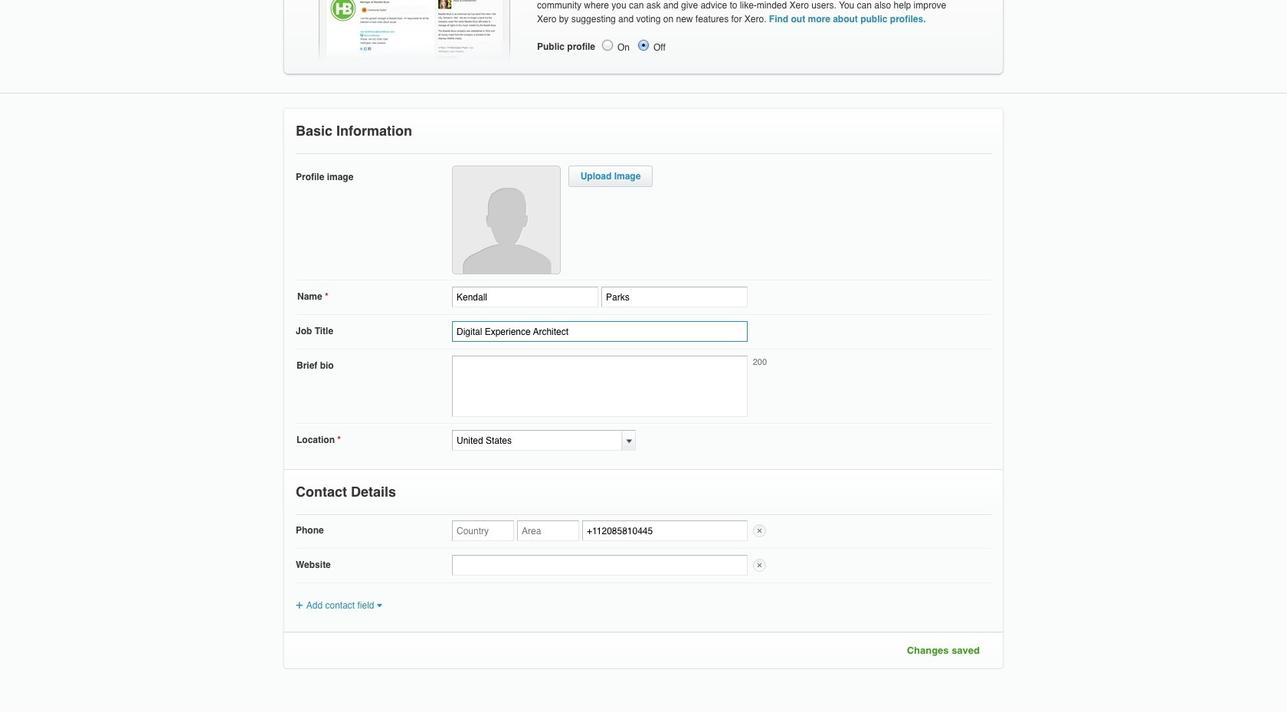 Task type: locate. For each thing, give the bounding box(es) containing it.
None text field
[[452, 356, 748, 417], [452, 430, 622, 451], [452, 555, 748, 576], [452, 356, 748, 417], [452, 430, 622, 451], [452, 555, 748, 576]]

First text field
[[452, 287, 599, 307]]

Number text field
[[583, 520, 748, 541]]

Area text field
[[517, 520, 579, 541]]

None button
[[601, 38, 615, 52], [637, 38, 651, 52], [601, 38, 615, 52], [637, 38, 651, 52]]

None text field
[[452, 321, 748, 342]]

Last text field
[[602, 287, 748, 307]]



Task type: vqa. For each thing, say whether or not it's contained in the screenshot.
List Box
no



Task type: describe. For each thing, give the bounding box(es) containing it.
Country text field
[[452, 520, 514, 541]]

el image
[[376, 603, 382, 609]]



